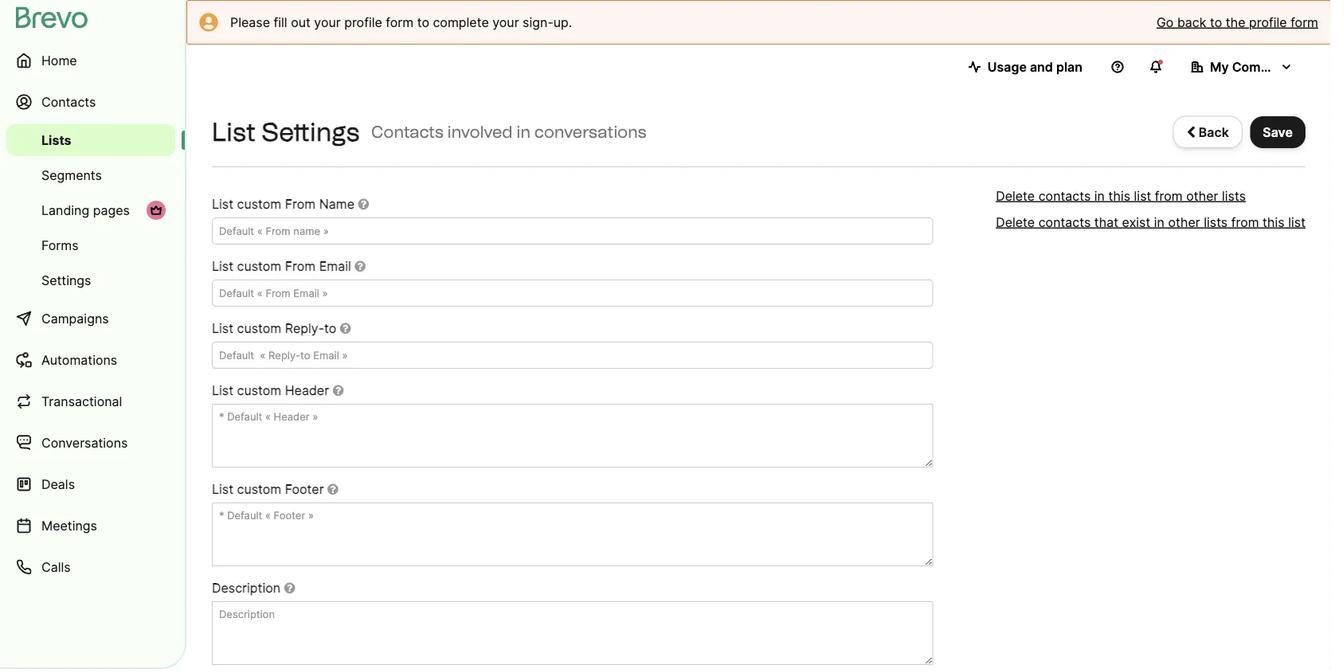 Task type: locate. For each thing, give the bounding box(es) containing it.
2 form from the left
[[1291, 14, 1319, 30]]

delete contacts in this list from other lists link
[[996, 188, 1246, 204]]

5 custom from the top
[[237, 481, 281, 497]]

in right exist
[[1154, 214, 1165, 230]]

0 vertical spatial settings
[[262, 117, 360, 147]]

question circle image for email
[[355, 260, 366, 273]]

1 horizontal spatial form
[[1291, 14, 1319, 30]]

in for settings
[[516, 122, 531, 142]]

0 horizontal spatial your
[[314, 14, 341, 30]]

1 horizontal spatial list
[[1289, 214, 1306, 230]]

0 vertical spatial contacts
[[1039, 188, 1091, 204]]

sign-
[[523, 14, 554, 30]]

pages
[[93, 202, 130, 218]]

settings
[[262, 117, 360, 147], [41, 273, 91, 288]]

question circle image
[[333, 384, 344, 397]]

from left name
[[285, 196, 316, 212]]

other
[[1187, 188, 1219, 204], [1169, 214, 1201, 230]]

lists down back
[[1222, 188, 1246, 204]]

form left complete
[[386, 14, 414, 30]]

list for list custom from name
[[212, 196, 233, 212]]

form
[[386, 14, 414, 30], [1291, 14, 1319, 30]]

2 horizontal spatial to
[[1210, 14, 1223, 30]]

usage
[[988, 59, 1027, 75]]

calls link
[[6, 548, 175, 586]]

5 list from the top
[[212, 382, 233, 398]]

in inside list settings contacts involved in conversations
[[516, 122, 531, 142]]

profile
[[344, 14, 382, 30], [1249, 14, 1287, 30]]

out
[[291, 14, 311, 30]]

1 vertical spatial delete
[[996, 214, 1035, 230]]

question circle image right name
[[358, 198, 369, 210]]

in for contacts
[[1154, 214, 1165, 230]]

custom for list custom footer
[[237, 481, 281, 497]]

automations
[[41, 352, 117, 368]]

custom for list custom from email
[[237, 258, 281, 274]]

name
[[319, 196, 355, 212]]

1 vertical spatial other
[[1169, 214, 1201, 230]]

question circle image
[[358, 198, 369, 210], [355, 260, 366, 273], [340, 322, 351, 335], [328, 483, 339, 496], [284, 582, 295, 594]]

segments
[[41, 167, 102, 183]]

profile for your
[[344, 14, 382, 30]]

contacts
[[41, 94, 96, 110], [371, 122, 444, 142]]

your
[[314, 14, 341, 30], [493, 14, 519, 30]]

form up company
[[1291, 14, 1319, 30]]

meetings
[[41, 518, 97, 533]]

header
[[285, 382, 329, 398]]

contacts left involved
[[371, 122, 444, 142]]

1 list from the top
[[212, 117, 256, 147]]

lists
[[1222, 188, 1246, 204], [1204, 214, 1228, 230]]

2 custom from the top
[[237, 258, 281, 274]]

description
[[212, 580, 281, 596]]

please
[[230, 14, 270, 30]]

lists link
[[6, 124, 175, 156]]

0 horizontal spatial settings
[[41, 273, 91, 288]]

0 vertical spatial delete
[[996, 188, 1035, 204]]

4 custom from the top
[[237, 382, 281, 398]]

lists right exist
[[1204, 214, 1228, 230]]

1 vertical spatial contacts
[[1039, 214, 1091, 230]]

1 horizontal spatial your
[[493, 14, 519, 30]]

back
[[1196, 124, 1229, 140]]

question circle image right email
[[355, 260, 366, 273]]

in up that on the top of the page
[[1095, 188, 1105, 204]]

other right exist
[[1169, 214, 1201, 230]]

0 horizontal spatial form
[[386, 14, 414, 30]]

your right out
[[314, 14, 341, 30]]

1 horizontal spatial from
[[1232, 214, 1259, 230]]

landing pages link
[[6, 194, 175, 226]]

left___rvooi image
[[150, 204, 163, 217]]

2 profile from the left
[[1249, 14, 1287, 30]]

list
[[1134, 188, 1152, 204], [1289, 214, 1306, 230]]

2 list from the top
[[212, 196, 233, 212]]

lists
[[41, 132, 71, 148]]

0 horizontal spatial contacts
[[41, 94, 96, 110]]

1 from from the top
[[285, 196, 316, 212]]

1 vertical spatial from
[[1232, 214, 1259, 230]]

custom for list custom header
[[237, 382, 281, 398]]

delete for delete contacts in this list from other lists
[[996, 188, 1035, 204]]

delete
[[996, 188, 1035, 204], [996, 214, 1035, 230]]

up.
[[554, 14, 572, 30]]

to down email
[[324, 320, 336, 336]]

2 delete from the top
[[996, 214, 1035, 230]]

involved
[[447, 122, 513, 142]]

contacts link
[[6, 83, 175, 121]]

* Default « Header » text field
[[212, 404, 933, 468]]

1 delete from the top
[[996, 188, 1035, 204]]

1 vertical spatial this
[[1263, 214, 1285, 230]]

in
[[516, 122, 531, 142], [1095, 188, 1105, 204], [1154, 214, 1165, 230]]

0 horizontal spatial profile
[[344, 14, 382, 30]]

settings up name
[[262, 117, 360, 147]]

0 horizontal spatial from
[[1155, 188, 1183, 204]]

profile right the
[[1249, 14, 1287, 30]]

your left sign-
[[493, 14, 519, 30]]

custom up list custom reply-to
[[237, 258, 281, 274]]

deals link
[[6, 465, 175, 504]]

0 horizontal spatial in
[[516, 122, 531, 142]]

custom left footer
[[237, 481, 281, 497]]

contacts up the lists
[[41, 94, 96, 110]]

contacts
[[1039, 188, 1091, 204], [1039, 214, 1091, 230]]

reply-
[[285, 320, 324, 336]]

campaigns
[[41, 311, 109, 326]]

list settings contacts involved in conversations
[[212, 117, 647, 147]]

1 horizontal spatial in
[[1095, 188, 1105, 204]]

list
[[212, 117, 256, 147], [212, 196, 233, 212], [212, 258, 233, 274], [212, 320, 233, 336], [212, 382, 233, 398], [212, 481, 233, 497]]

form inside go back to the profile form "link"
[[1291, 14, 1319, 30]]

other up delete contacts that exist in other lists from this list at right
[[1187, 188, 1219, 204]]

from
[[1155, 188, 1183, 204], [1232, 214, 1259, 230]]

to left complete
[[417, 14, 429, 30]]

list custom from name
[[212, 196, 355, 212]]

list custom header
[[212, 382, 329, 398]]

1 vertical spatial settings
[[41, 273, 91, 288]]

Default « From Email » text field
[[212, 280, 933, 307]]

list for list custom from email
[[212, 258, 233, 274]]

1 vertical spatial in
[[1095, 188, 1105, 204]]

3 custom from the top
[[237, 320, 281, 336]]

1 horizontal spatial this
[[1263, 214, 1285, 230]]

custom up the list custom from email
[[237, 196, 281, 212]]

1 horizontal spatial contacts
[[371, 122, 444, 142]]

list for list settings contacts involved in conversations
[[212, 117, 256, 147]]

0 vertical spatial in
[[516, 122, 531, 142]]

in right involved
[[516, 122, 531, 142]]

conversations
[[534, 122, 647, 142]]

0 horizontal spatial list
[[1134, 188, 1152, 204]]

usage and plan button
[[956, 51, 1096, 83]]

1 profile from the left
[[344, 14, 382, 30]]

2 contacts from the top
[[1039, 214, 1091, 230]]

2 vertical spatial in
[[1154, 214, 1165, 230]]

profile inside "link"
[[1249, 14, 1287, 30]]

1 custom from the top
[[237, 196, 281, 212]]

0 vertical spatial other
[[1187, 188, 1219, 204]]

from
[[285, 196, 316, 212], [285, 258, 316, 274]]

custom
[[237, 196, 281, 212], [237, 258, 281, 274], [237, 320, 281, 336], [237, 382, 281, 398], [237, 481, 281, 497]]

custom left header on the bottom left of the page
[[237, 382, 281, 398]]

6 list from the top
[[212, 481, 233, 497]]

settings down forms
[[41, 273, 91, 288]]

question circle image right description
[[284, 582, 295, 594]]

0 vertical spatial contacts
[[41, 94, 96, 110]]

1 vertical spatial contacts
[[371, 122, 444, 142]]

list custom footer
[[212, 481, 324, 497]]

list custom from email
[[212, 258, 351, 274]]

question circle image right reply- at the left
[[340, 322, 351, 335]]

2 horizontal spatial in
[[1154, 214, 1165, 230]]

0 vertical spatial from
[[1155, 188, 1183, 204]]

to left the
[[1210, 14, 1223, 30]]

list for list custom reply-to
[[212, 320, 233, 336]]

3 list from the top
[[212, 258, 233, 274]]

profile right out
[[344, 14, 382, 30]]

question circle image right footer
[[328, 483, 339, 496]]

campaigns link
[[6, 300, 175, 338]]

segments link
[[6, 159, 175, 191]]

contacts inside contacts 'link'
[[41, 94, 96, 110]]

from left email
[[285, 258, 316, 274]]

0 vertical spatial this
[[1109, 188, 1131, 204]]

this
[[1109, 188, 1131, 204], [1263, 214, 1285, 230]]

question circle image for to
[[340, 322, 351, 335]]

1 horizontal spatial settings
[[262, 117, 360, 147]]

custom for list custom from name
[[237, 196, 281, 212]]

1 vertical spatial from
[[285, 258, 316, 274]]

custom left reply- at the left
[[237, 320, 281, 336]]

1 horizontal spatial profile
[[1249, 14, 1287, 30]]

0 vertical spatial from
[[285, 196, 316, 212]]

contacts for in
[[1039, 188, 1091, 204]]

1 form from the left
[[386, 14, 414, 30]]

4 list from the top
[[212, 320, 233, 336]]

1 contacts from the top
[[1039, 188, 1091, 204]]

forms link
[[6, 229, 175, 261]]

my company button
[[1179, 51, 1306, 83]]

deals
[[41, 477, 75, 492]]

usage and plan
[[988, 59, 1083, 75]]

2 from from the top
[[285, 258, 316, 274]]

chevron left image
[[1187, 126, 1196, 139]]

to
[[417, 14, 429, 30], [1210, 14, 1223, 30], [324, 320, 336, 336]]

exist
[[1122, 214, 1151, 230]]



Task type: describe. For each thing, give the bounding box(es) containing it.
go back to the profile form link
[[1157, 13, 1319, 32]]

save button
[[1250, 116, 1306, 148]]

* Default « Footer » text field
[[212, 503, 933, 567]]

to inside "link"
[[1210, 14, 1223, 30]]

go back to the profile form
[[1157, 14, 1319, 30]]

form for your
[[386, 14, 414, 30]]

from for name
[[285, 196, 316, 212]]

form for the
[[1291, 14, 1319, 30]]

profile for the
[[1249, 14, 1287, 30]]

conversations link
[[6, 424, 175, 462]]

delete for delete contacts that exist in other lists from this list
[[996, 214, 1035, 230]]

please fill out your profile form to complete your sign-up.
[[230, 14, 572, 30]]

my
[[1210, 59, 1229, 75]]

question circle image for name
[[358, 198, 369, 210]]

0 vertical spatial list
[[1134, 188, 1152, 204]]

back link
[[1173, 116, 1243, 148]]

list for list custom header
[[212, 382, 233, 398]]

list for list custom footer
[[212, 481, 233, 497]]

from for email
[[285, 258, 316, 274]]

home
[[41, 53, 77, 68]]

the
[[1226, 14, 1246, 30]]

Description text field
[[212, 602, 933, 665]]

meetings link
[[6, 507, 175, 545]]

conversations
[[41, 435, 128, 451]]

and
[[1030, 59, 1053, 75]]

contacts inside list settings contacts involved in conversations
[[371, 122, 444, 142]]

contacts for that
[[1039, 214, 1091, 230]]

landing pages
[[41, 202, 130, 218]]

custom for list custom reply-to
[[237, 320, 281, 336]]

go
[[1157, 14, 1174, 30]]

0 vertical spatial lists
[[1222, 188, 1246, 204]]

Default « From name » text field
[[212, 218, 933, 245]]

home link
[[6, 41, 175, 80]]

list custom reply-to
[[212, 320, 336, 336]]

plan
[[1057, 59, 1083, 75]]

2 your from the left
[[493, 14, 519, 30]]

0 horizontal spatial to
[[324, 320, 336, 336]]

automations link
[[6, 341, 175, 379]]

0 horizontal spatial this
[[1109, 188, 1131, 204]]

email
[[319, 258, 351, 274]]

calls
[[41, 559, 71, 575]]

transactional link
[[6, 382, 175, 421]]

complete
[[433, 14, 489, 30]]

company
[[1232, 59, 1291, 75]]

transactional
[[41, 394, 122, 409]]

back
[[1178, 14, 1207, 30]]

delete contacts that exist in other lists from this list
[[996, 214, 1306, 230]]

1 horizontal spatial to
[[417, 14, 429, 30]]

that
[[1095, 214, 1119, 230]]

save
[[1263, 124, 1293, 140]]

delete contacts in this list from other lists
[[996, 188, 1246, 204]]

Default  « Reply-to Email » text field
[[212, 342, 933, 369]]

1 your from the left
[[314, 14, 341, 30]]

landing
[[41, 202, 89, 218]]

1 vertical spatial list
[[1289, 214, 1306, 230]]

1 vertical spatial lists
[[1204, 214, 1228, 230]]

my company
[[1210, 59, 1291, 75]]

forms
[[41, 237, 79, 253]]

footer
[[285, 481, 324, 497]]

settings link
[[6, 265, 175, 296]]

delete contacts that exist in other lists from this list link
[[996, 214, 1306, 230]]

fill
[[274, 14, 287, 30]]



Task type: vqa. For each thing, say whether or not it's contained in the screenshot.
My
yes



